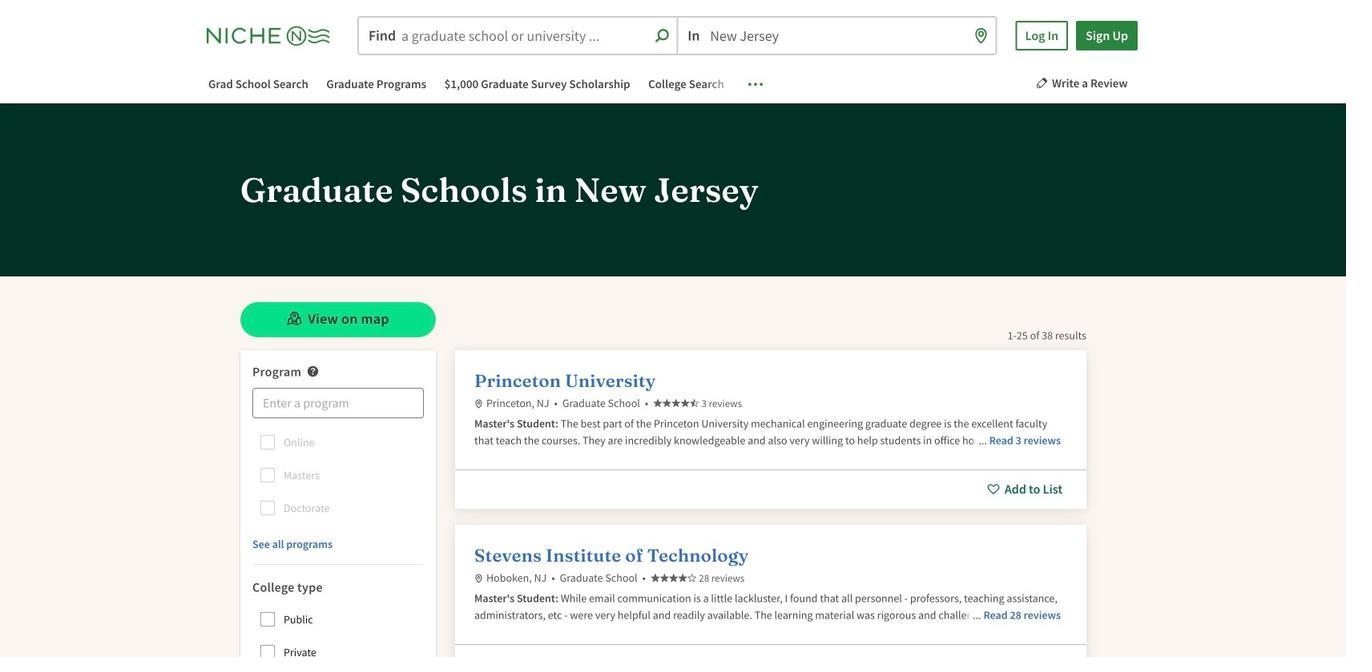 Task type: describe. For each thing, give the bounding box(es) containing it.
banner links element
[[192, 74, 769, 95]]

address image for stevens institute of technology 'element'
[[474, 574, 483, 583]]

question image
[[306, 365, 319, 378]]

3 group from the top
[[252, 603, 424, 657]]

1 group from the top
[[252, 388, 424, 550]]

private. also controls the next 2 checkboxes element
[[252, 636, 284, 657]]

search filter controls element
[[240, 350, 436, 657]]

meatball image
[[748, 76, 763, 91]]

niche home image
[[207, 22, 343, 49]]

stevens institute of technology element
[[455, 525, 1087, 657]]



Task type: locate. For each thing, give the bounding box(es) containing it.
address image for the princeton university element at the bottom of the page
[[474, 400, 483, 408]]

address image inside stevens institute of technology 'element'
[[474, 574, 483, 583]]

1 address image from the top
[[474, 400, 483, 408]]

princeton university element
[[455, 350, 1087, 509]]

New Jersey text field
[[678, 18, 996, 54]]

address image
[[474, 400, 483, 408], [474, 574, 483, 583]]

address image inside the princeton university element
[[474, 400, 483, 408]]

private. also controls the next 2 checkboxes image
[[260, 644, 276, 657]]

Enter a program text field
[[252, 388, 424, 418]]

1 vertical spatial address image
[[474, 574, 483, 583]]

a graduate school or university ... text field
[[359, 18, 676, 54]]

pencil image
[[1036, 77, 1048, 89]]

group
[[252, 388, 424, 550], [252, 426, 424, 524], [252, 603, 424, 657]]

2 group from the top
[[252, 426, 424, 524]]

0 vertical spatial address image
[[474, 400, 483, 408]]

2 address image from the top
[[474, 574, 483, 583]]



Task type: vqa. For each thing, say whether or not it's contained in the screenshot.
Private. Also Controls The Next 2 Checkboxes "element"
yes



